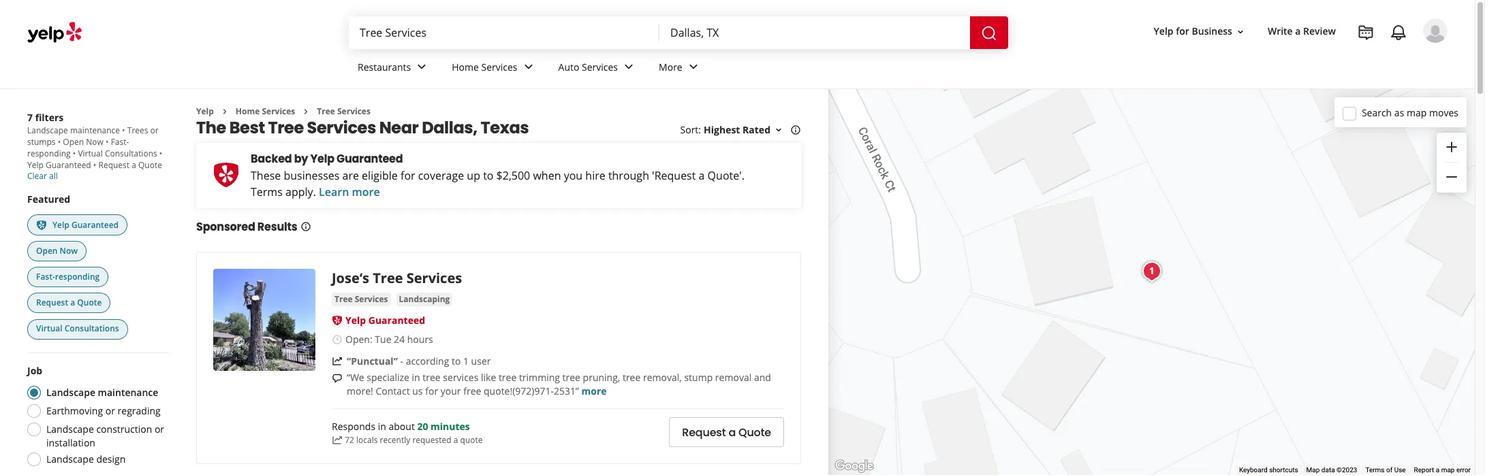 Task type: vqa. For each thing, say whether or not it's contained in the screenshot.
bottom Now
yes



Task type: describe. For each thing, give the bounding box(es) containing it.
earthmoving
[[46, 405, 103, 418]]

jose's
[[332, 270, 369, 288]]

yelp up businesses on the top
[[310, 152, 335, 167]]

none field find
[[360, 25, 649, 40]]

up
[[467, 169, 481, 184]]

services inside "link"
[[482, 60, 518, 73]]

according
[[406, 355, 449, 368]]

4 tree from the left
[[623, 372, 641, 385]]

the best tree services near dallas, texas
[[196, 117, 529, 139]]

0 horizontal spatial home services link
[[236, 106, 295, 117]]

yelp inside user actions element
[[1154, 25, 1174, 38]]

services inside button
[[355, 294, 388, 306]]

20
[[417, 421, 428, 434]]

about
[[389, 421, 415, 434]]

search image
[[982, 25, 998, 41]]

virtual consultations button
[[27, 319, 128, 340]]

more
[[659, 60, 683, 73]]

through
[[609, 169, 650, 184]]

yelp left best
[[196, 106, 214, 117]]

16 clock v2 image
[[332, 335, 343, 346]]

terms inside the these businesses are eligible for coverage up to $2,500 when you hire through 'request a quote'. terms apply.
[[251, 185, 283, 200]]

tree up backed
[[268, 117, 304, 139]]

hire
[[586, 169, 606, 184]]

clear
[[27, 170, 47, 182]]

yelp for business button
[[1149, 19, 1252, 44]]

maintenance for landscape maintenance •
[[70, 125, 120, 136]]

backed
[[251, 152, 292, 167]]

more!
[[347, 385, 373, 398]]

by
[[294, 152, 308, 167]]

eligible
[[362, 169, 398, 184]]

free
[[464, 385, 481, 398]]

a down minutes in the bottom left of the page
[[454, 435, 458, 446]]

a inside group
[[70, 297, 75, 309]]

open:
[[346, 334, 373, 347]]

landscape for landscape maintenance
[[46, 387, 95, 400]]

2 horizontal spatial request
[[682, 425, 726, 441]]

virtual inside the • virtual consultations • yelp guaranteed • request a quote
[[78, 148, 103, 160]]

trees
[[127, 125, 148, 136]]

error
[[1457, 467, 1472, 474]]

when
[[533, 169, 561, 184]]

1 vertical spatial terms
[[1366, 467, 1385, 474]]

16 yelp guaranteed v2 image
[[36, 220, 47, 231]]

job
[[27, 365, 42, 378]]

72
[[345, 435, 354, 446]]

0 vertical spatial tree services
[[317, 106, 371, 117]]

map for moves
[[1408, 106, 1428, 119]]

1 horizontal spatial open
[[63, 136, 84, 148]]

landscape for landscape maintenance •
[[27, 125, 68, 136]]

use
[[1395, 467, 1407, 474]]

maintenance for landscape maintenance
[[98, 387, 158, 400]]

2531"
[[554, 385, 579, 398]]

removal,
[[643, 372, 682, 385]]

open inside button
[[36, 246, 58, 257]]

keyboard shortcuts
[[1240, 467, 1299, 474]]

tree up "backed by yelp guaranteed"
[[317, 106, 335, 117]]

highest rated button
[[704, 124, 785, 137]]

0 vertical spatial home services link
[[441, 49, 548, 89]]

sponsored
[[196, 220, 255, 235]]

review
[[1304, 25, 1337, 38]]

auto services link
[[548, 49, 648, 89]]

for inside the these businesses are eligible for coverage up to $2,500 when you hire through 'request a quote'. terms apply.
[[401, 169, 416, 184]]

yelp for business
[[1154, 25, 1233, 38]]

none field near
[[671, 25, 960, 40]]

landscape maintenance •
[[27, 125, 127, 136]]

stump
[[685, 372, 713, 385]]

and
[[754, 372, 772, 385]]

request inside featured group
[[36, 297, 68, 309]]

1 horizontal spatial 16 info v2 image
[[791, 125, 802, 136]]

of
[[1387, 467, 1393, 474]]

design
[[96, 454, 126, 467]]

yelp up open:
[[346, 315, 366, 327]]

all
[[49, 170, 58, 182]]

24 chevron down v2 image
[[414, 59, 430, 75]]

responds
[[332, 421, 376, 434]]

7 filters
[[27, 111, 64, 124]]

2 tree from the left
[[499, 372, 517, 385]]

write
[[1268, 25, 1294, 38]]

stumps
[[27, 136, 56, 148]]

business categories element
[[347, 49, 1448, 89]]

1 vertical spatial request a quote button
[[670, 418, 785, 448]]

guaranteed inside featured group
[[72, 219, 119, 231]]

landscaping
[[399, 294, 450, 306]]

-
[[400, 355, 404, 368]]

1 tree from the left
[[423, 372, 441, 385]]

business
[[1192, 25, 1233, 38]]

the
[[196, 117, 226, 139]]

0 vertical spatial tree services link
[[317, 106, 371, 117]]

consultations inside the • virtual consultations • yelp guaranteed • request a quote
[[105, 148, 157, 160]]

rated
[[743, 124, 771, 137]]

1 horizontal spatial more
[[582, 385, 607, 398]]

texas
[[481, 117, 529, 139]]

more link
[[582, 385, 607, 398]]

restaurants link
[[347, 49, 441, 89]]

tree services button
[[332, 293, 391, 307]]

highest
[[704, 124, 741, 137]]

0 vertical spatial more
[[352, 185, 380, 200]]

a inside the • virtual consultations • yelp guaranteed • request a quote
[[132, 160, 136, 171]]

2 horizontal spatial quote
[[739, 425, 772, 441]]

auto services
[[559, 60, 618, 73]]

highest rated
[[704, 124, 771, 137]]

0 vertical spatial yelp guaranteed button
[[27, 215, 127, 236]]

user
[[471, 355, 491, 368]]

1 vertical spatial 16 info v2 image
[[300, 222, 311, 233]]

responding for fast- responding
[[27, 148, 71, 160]]

72 locals recently requested a quote
[[345, 435, 483, 446]]

hours
[[407, 334, 433, 347]]

search as map moves
[[1363, 106, 1459, 119]]

data
[[1322, 467, 1336, 474]]

or for trees
[[150, 125, 159, 136]]

a right write
[[1296, 25, 1302, 38]]

quote inside the • virtual consultations • yelp guaranteed • request a quote
[[138, 160, 162, 171]]

report a map error
[[1415, 467, 1472, 474]]

24 chevron down v2 image for more
[[686, 59, 702, 75]]

you
[[564, 169, 583, 184]]

open: tue 24 hours
[[346, 334, 433, 347]]

dallas,
[[422, 117, 478, 139]]

1 vertical spatial request a quote
[[682, 425, 772, 441]]

terms of use link
[[1366, 467, 1407, 474]]

regrading
[[118, 405, 161, 418]]

virtual inside button
[[36, 323, 62, 335]]

to inside the these businesses are eligible for coverage up to $2,500 when you hire through 'request a quote'. terms apply.
[[483, 169, 494, 184]]

jose's tree services
[[332, 270, 462, 288]]

minutes
[[431, 421, 470, 434]]

learn more
[[319, 185, 380, 200]]

for inside yelp for business button
[[1177, 25, 1190, 38]]

1 vertical spatial yelp guaranteed
[[346, 315, 425, 327]]

zoom in image
[[1444, 139, 1461, 155]]

16 chevron down v2 image for yelp for business
[[1236, 26, 1247, 37]]

write a review link
[[1263, 19, 1342, 44]]

these businesses are eligible for coverage up to $2,500 when you hire through 'request a quote'. terms apply.
[[251, 169, 745, 200]]

for inside "we specialize in tree services like tree trimming tree pruning, tree removal, stump removal and more! contact us for your free quote!(972)971-2531"
[[425, 385, 438, 398]]

jose's tree services link
[[332, 270, 462, 288]]

a right report
[[1437, 467, 1440, 474]]

guaranteed up 24 at left bottom
[[369, 315, 425, 327]]



Task type: locate. For each thing, give the bounding box(es) containing it.
businesses
[[284, 169, 340, 184]]

0 horizontal spatial fast-
[[36, 272, 55, 283]]

fast-responding
[[36, 272, 100, 283]]

0 vertical spatial yelp guaranteed
[[52, 219, 119, 231]]

• virtual consultations • yelp guaranteed • request a quote
[[27, 148, 162, 171]]

services left near
[[337, 106, 371, 117]]

yelp
[[1154, 25, 1174, 38], [196, 106, 214, 117], [310, 152, 335, 167], [27, 160, 44, 171], [52, 219, 69, 231], [346, 315, 366, 327]]

©2023
[[1337, 467, 1358, 474]]

0 horizontal spatial yelp guaranteed
[[52, 219, 119, 231]]

are
[[343, 169, 359, 184]]

terms left of
[[1366, 467, 1385, 474]]

1 24 chevron down v2 image from the left
[[520, 59, 537, 75]]

16 speech v2 image
[[332, 374, 343, 385]]

24 chevron down v2 image inside home services "link"
[[520, 59, 537, 75]]

group
[[1438, 133, 1468, 193]]

yelp guaranteed button up tue
[[346, 315, 425, 327]]

fast- for fast- responding
[[111, 136, 129, 148]]

quote up virtual consultations
[[77, 297, 102, 309]]

or
[[150, 125, 159, 136], [105, 405, 115, 418], [155, 424, 164, 437]]

landscape maintenance
[[46, 387, 158, 400]]

1 horizontal spatial quote
[[138, 160, 162, 171]]

or right trees
[[150, 125, 159, 136]]

1
[[463, 355, 469, 368]]

learn more link
[[319, 185, 380, 200]]

request down trees or stumps
[[98, 160, 130, 171]]

tree up 2531"
[[563, 372, 581, 385]]

1 vertical spatial tree services link
[[332, 293, 391, 307]]

16 trending v2 image
[[332, 435, 343, 446]]

1 horizontal spatial terms
[[1366, 467, 1385, 474]]

responding down open now button
[[55, 272, 100, 283]]

1 horizontal spatial none field
[[671, 25, 960, 40]]

landscape for landscape design
[[46, 454, 94, 467]]

services down find field
[[482, 60, 518, 73]]

0 horizontal spatial open
[[36, 246, 58, 257]]

1 horizontal spatial request
[[98, 160, 130, 171]]

16 chevron down v2 image inside highest rated dropdown button
[[774, 125, 785, 136]]

terms
[[251, 185, 283, 200], [1366, 467, 1385, 474]]

yelp guaranteed
[[52, 219, 119, 231], [346, 315, 425, 327]]

learn
[[319, 185, 349, 200]]

search
[[1363, 106, 1393, 119]]

featured group
[[25, 193, 169, 342]]

featured
[[27, 193, 70, 206]]

open now
[[36, 246, 78, 257]]

removal
[[716, 372, 752, 385]]

or down landscape maintenance
[[105, 405, 115, 418]]

1 vertical spatial quote
[[77, 297, 102, 309]]

in up 'recently'
[[378, 421, 386, 434]]

0 vertical spatial map
[[1408, 106, 1428, 119]]

24 chevron down v2 image left auto
[[520, 59, 537, 75]]

24 chevron down v2 image for auto services
[[621, 59, 637, 75]]

16 chevron down v2 image for highest rated
[[774, 125, 785, 136]]

locals
[[356, 435, 378, 446]]

16 chevron down v2 image right business
[[1236, 26, 1247, 37]]

option group
[[23, 365, 169, 471]]

guaranteed
[[337, 152, 403, 167], [46, 160, 91, 171], [72, 219, 119, 231], [369, 315, 425, 327]]

24 chevron down v2 image
[[520, 59, 537, 75], [621, 59, 637, 75], [686, 59, 702, 75]]

None field
[[360, 25, 649, 40], [671, 25, 960, 40]]

1 vertical spatial 16 chevron down v2 image
[[774, 125, 785, 136]]

24 chevron down v2 image inside auto services link
[[621, 59, 637, 75]]

or inside landscape construction or installation
[[155, 424, 164, 437]]

maintenance
[[70, 125, 120, 136], [98, 387, 158, 400]]

moves
[[1430, 106, 1459, 119]]

0 horizontal spatial home
[[236, 106, 260, 117]]

yelp left the all
[[27, 160, 44, 171]]

yelp left business
[[1154, 25, 1174, 38]]

construction
[[96, 424, 152, 437]]

yelp guaranteed up open now
[[52, 219, 119, 231]]

request a quote button down fast-responding button
[[27, 293, 111, 314]]

16 chevron down v2 image inside yelp for business button
[[1236, 26, 1247, 37]]

0 horizontal spatial home services
[[236, 106, 295, 117]]

0 horizontal spatial none field
[[360, 25, 649, 40]]

fast- inside fast- responding
[[111, 136, 129, 148]]

0 horizontal spatial for
[[401, 169, 416, 184]]

request inside the • virtual consultations • yelp guaranteed • request a quote
[[98, 160, 130, 171]]

home services up backed
[[236, 106, 295, 117]]

google image
[[832, 458, 877, 476]]

0 vertical spatial request a quote button
[[27, 293, 111, 314]]

services up "backed by yelp guaranteed"
[[307, 117, 376, 139]]

responds in about 20 minutes
[[332, 421, 470, 434]]

16 chevron down v2 image right rated
[[774, 125, 785, 136]]

3 24 chevron down v2 image from the left
[[686, 59, 702, 75]]

1 vertical spatial home services link
[[236, 106, 295, 117]]

1 horizontal spatial home services
[[452, 60, 518, 73]]

map left error
[[1442, 467, 1456, 474]]

in inside "we specialize in tree services like tree trimming tree pruning, tree removal, stump removal and more! contact us for your free quote!(972)971-2531"
[[412, 372, 420, 385]]

guaranteed inside the • virtual consultations • yelp guaranteed • request a quote
[[46, 160, 91, 171]]

0 horizontal spatial to
[[452, 355, 461, 368]]

jose's tree services image
[[1139, 258, 1166, 285], [1139, 258, 1166, 285], [213, 270, 316, 372]]

yelp guaranteed inside featured group
[[52, 219, 119, 231]]

earthmoving or regrading
[[46, 405, 161, 418]]

request a quote button inside featured group
[[27, 293, 111, 314]]

services
[[482, 60, 518, 73], [582, 60, 618, 73], [262, 106, 295, 117], [337, 106, 371, 117], [307, 117, 376, 139], [407, 270, 462, 288], [355, 294, 388, 306]]

1 vertical spatial now
[[60, 246, 78, 257]]

1 vertical spatial home services
[[236, 106, 295, 117]]

1 16 chevron right v2 image from the left
[[219, 106, 230, 117]]

request a quote button down removal
[[670, 418, 785, 448]]

near
[[379, 117, 419, 139]]

map right as
[[1408, 106, 1428, 119]]

2 24 chevron down v2 image from the left
[[621, 59, 637, 75]]

open now button
[[27, 242, 87, 262]]

apply.
[[286, 185, 316, 200]]

16 chevron right v2 image right yelp link
[[219, 106, 230, 117]]

terms of use
[[1366, 467, 1407, 474]]

3 tree from the left
[[563, 372, 581, 385]]

virtual up job
[[36, 323, 62, 335]]

request down stump
[[682, 425, 726, 441]]

0 horizontal spatial 16 info v2 image
[[300, 222, 311, 233]]

filters
[[35, 111, 64, 124]]

yelp right 16 yelp guaranteed v2 "icon"
[[52, 219, 69, 231]]

report
[[1415, 467, 1435, 474]]

services
[[443, 372, 479, 385]]

recently
[[380, 435, 411, 446]]

terms down these
[[251, 185, 283, 200]]

1 none field from the left
[[360, 25, 649, 40]]

2 16 chevron right v2 image from the left
[[301, 106, 312, 117]]

1 vertical spatial virtual
[[36, 323, 62, 335]]

16 info v2 image
[[791, 125, 802, 136], [300, 222, 311, 233]]

in up us
[[412, 372, 420, 385]]

request down fast-responding button
[[36, 297, 68, 309]]

tree services link up "backed by yelp guaranteed"
[[317, 106, 371, 117]]

for left business
[[1177, 25, 1190, 38]]

fast- for fast-responding
[[36, 272, 55, 283]]

maintenance up the • virtual consultations • yelp guaranteed • request a quote
[[70, 125, 120, 136]]

2 none field from the left
[[671, 25, 960, 40]]

your
[[441, 385, 461, 398]]

fast-
[[111, 136, 129, 148], [36, 272, 55, 283]]

results
[[257, 220, 298, 235]]

request a quote down fast-responding button
[[36, 297, 102, 309]]

more
[[352, 185, 380, 200], [582, 385, 607, 398]]

clear all link
[[27, 170, 58, 182]]

a down removal
[[729, 425, 736, 441]]

consultations down fast-responding button
[[65, 323, 119, 335]]

iconyelpguaranteedbadgesmall image
[[332, 316, 343, 327], [332, 316, 343, 327]]

0 vertical spatial home
[[452, 60, 479, 73]]

1 horizontal spatial home services link
[[441, 49, 548, 89]]

0 vertical spatial maintenance
[[70, 125, 120, 136]]

1 vertical spatial fast-
[[36, 272, 55, 283]]

0 horizontal spatial request a quote button
[[27, 293, 111, 314]]

responding inside fast- responding
[[27, 148, 71, 160]]

trimming
[[519, 372, 560, 385]]

tue
[[375, 334, 392, 347]]

1 vertical spatial map
[[1442, 467, 1456, 474]]

pruning,
[[583, 372, 621, 385]]

services down jose's
[[355, 294, 388, 306]]

0 vertical spatial or
[[150, 125, 159, 136]]

16 chevron down v2 image
[[1236, 26, 1247, 37], [774, 125, 785, 136]]

services up backed
[[262, 106, 295, 117]]

responding inside button
[[55, 272, 100, 283]]

a left quote'.
[[699, 169, 705, 184]]

guaranteed down • open now •
[[46, 160, 91, 171]]

2 vertical spatial for
[[425, 385, 438, 398]]

responding for fast-responding
[[55, 272, 100, 283]]

tree up quote!(972)971-
[[499, 372, 517, 385]]

services right auto
[[582, 60, 618, 73]]

0 vertical spatial consultations
[[105, 148, 157, 160]]

yelp guaranteed up tue
[[346, 315, 425, 327]]

landscape down filters
[[27, 125, 68, 136]]

tree down jose's
[[335, 294, 353, 306]]

1 vertical spatial tree services
[[335, 294, 388, 306]]

0 vertical spatial request
[[98, 160, 130, 171]]

0 vertical spatial to
[[483, 169, 494, 184]]

more down pruning,
[[582, 385, 607, 398]]

consultations down trees
[[105, 148, 157, 160]]

zoom out image
[[1444, 169, 1461, 186]]

maintenance up "regrading"
[[98, 387, 158, 400]]

yelp inside featured group
[[52, 219, 69, 231]]

0 horizontal spatial virtual
[[36, 323, 62, 335]]

for
[[1177, 25, 1190, 38], [401, 169, 416, 184], [425, 385, 438, 398]]

open
[[63, 136, 84, 148], [36, 246, 58, 257]]

quote down trees
[[138, 160, 162, 171]]

0 horizontal spatial more
[[352, 185, 380, 200]]

user actions element
[[1143, 17, 1468, 101]]

for right us
[[425, 385, 438, 398]]

"we specialize in tree services like tree trimming tree pruning, tree removal, stump removal and more! contact us for your free quote!(972)971-2531"
[[347, 372, 772, 398]]

tree services link
[[317, 106, 371, 117], [332, 293, 391, 307]]

yelp link
[[196, 106, 214, 117]]

map data ©2023
[[1307, 467, 1358, 474]]

trees or stumps
[[27, 125, 159, 148]]

quote'.
[[708, 169, 745, 184]]

1 vertical spatial yelp guaranteed button
[[346, 315, 425, 327]]

sponsored results
[[196, 220, 298, 235]]

quote down and
[[739, 425, 772, 441]]

option group containing job
[[23, 365, 169, 471]]

best
[[229, 117, 265, 139]]

0 vertical spatial now
[[86, 136, 104, 148]]

home services inside business categories element
[[452, 60, 518, 73]]

16 trending v2 image
[[332, 357, 343, 368]]

1 vertical spatial more
[[582, 385, 607, 398]]

1 horizontal spatial yelp guaranteed button
[[346, 315, 425, 327]]

1 vertical spatial responding
[[55, 272, 100, 283]]

home
[[452, 60, 479, 73], [236, 106, 260, 117]]

services up landscaping
[[407, 270, 462, 288]]

virtual down landscape maintenance •
[[78, 148, 103, 160]]

tree services link down jose's
[[332, 293, 391, 307]]

1 horizontal spatial 24 chevron down v2 image
[[621, 59, 637, 75]]

now inside button
[[60, 246, 78, 257]]

home right 24 chevron down v2 icon
[[452, 60, 479, 73]]

quote inside featured group
[[77, 297, 102, 309]]

1 vertical spatial request
[[36, 297, 68, 309]]

a inside the these businesses are eligible for coverage up to $2,500 when you hire through 'request a quote'. terms apply.
[[699, 169, 705, 184]]

landscape down the installation
[[46, 454, 94, 467]]

1 vertical spatial in
[[378, 421, 386, 434]]

Find text field
[[360, 25, 649, 40]]

keyboard
[[1240, 467, 1268, 474]]

a
[[1296, 25, 1302, 38], [132, 160, 136, 171], [699, 169, 705, 184], [70, 297, 75, 309], [729, 425, 736, 441], [454, 435, 458, 446], [1437, 467, 1440, 474]]

tree down according
[[423, 372, 441, 385]]

1 horizontal spatial 16 chevron right v2 image
[[301, 106, 312, 117]]

tree
[[423, 372, 441, 385], [499, 372, 517, 385], [563, 372, 581, 385], [623, 372, 641, 385]]

16 chevron right v2 image for home services
[[219, 106, 230, 117]]

0 horizontal spatial request
[[36, 297, 68, 309]]

0 horizontal spatial 24 chevron down v2 image
[[520, 59, 537, 75]]

24 chevron down v2 image inside more link
[[686, 59, 702, 75]]

consultations inside button
[[65, 323, 119, 335]]

1 horizontal spatial 16 chevron down v2 image
[[1236, 26, 1247, 37]]

1 vertical spatial for
[[401, 169, 416, 184]]

0 horizontal spatial terms
[[251, 185, 283, 200]]

• open now •
[[56, 136, 111, 148]]

iconyelpguaranteedlarge image
[[213, 161, 240, 189], [213, 161, 240, 189]]

1 horizontal spatial virtual
[[78, 148, 103, 160]]

landscape for landscape construction or installation
[[46, 424, 94, 437]]

shortcuts
[[1270, 467, 1299, 474]]

1 vertical spatial maintenance
[[98, 387, 158, 400]]

or down "regrading"
[[155, 424, 164, 437]]

fast-responding button
[[27, 267, 109, 288]]

0 vertical spatial virtual
[[78, 148, 103, 160]]

1 horizontal spatial to
[[483, 169, 494, 184]]

backed by yelp guaranteed
[[251, 152, 403, 167]]

home services link up backed
[[236, 106, 295, 117]]

these
[[251, 169, 281, 184]]

landscape construction or installation
[[46, 424, 164, 450]]

0 vertical spatial 16 info v2 image
[[791, 125, 802, 136]]

map for error
[[1442, 467, 1456, 474]]

0 vertical spatial responding
[[27, 148, 71, 160]]

0 vertical spatial quote
[[138, 160, 162, 171]]

tree inside button
[[335, 294, 353, 306]]

0 vertical spatial request a quote
[[36, 297, 102, 309]]

to left 1 at the bottom left
[[452, 355, 461, 368]]

brad k. image
[[1424, 18, 1448, 43]]

installation
[[46, 437, 95, 450]]

tree up tree services button
[[373, 270, 403, 288]]

24 chevron down v2 image right auto services
[[621, 59, 637, 75]]

for right eligible
[[401, 169, 416, 184]]

1 horizontal spatial in
[[412, 372, 420, 385]]

landscape up earthmoving
[[46, 387, 95, 400]]

home right the
[[236, 106, 260, 117]]

0 horizontal spatial quote
[[77, 297, 102, 309]]

1 horizontal spatial now
[[86, 136, 104, 148]]

request a quote inside featured group
[[36, 297, 102, 309]]

•
[[122, 125, 125, 136], [58, 136, 61, 148], [106, 136, 109, 148], [73, 148, 76, 160], [159, 148, 162, 160], [93, 160, 96, 171]]

0 vertical spatial in
[[412, 372, 420, 385]]

24 chevron down v2 image for home services
[[520, 59, 537, 75]]

2 vertical spatial or
[[155, 424, 164, 437]]

0 vertical spatial for
[[1177, 25, 1190, 38]]

1 vertical spatial or
[[105, 405, 115, 418]]

tree services inside button
[[335, 294, 388, 306]]

16 info v2 image right rated
[[791, 125, 802, 136]]

1 vertical spatial to
[[452, 355, 461, 368]]

1 horizontal spatial home
[[452, 60, 479, 73]]

0 vertical spatial fast-
[[111, 136, 129, 148]]

landscape inside landscape construction or installation
[[46, 424, 94, 437]]

1 horizontal spatial request a quote
[[682, 425, 772, 441]]

16 chevron right v2 image for tree services
[[301, 106, 312, 117]]

16 chevron right v2 image up the by at the left of the page
[[301, 106, 312, 117]]

home services down find text box
[[452, 60, 518, 73]]

2 vertical spatial quote
[[739, 425, 772, 441]]

0 horizontal spatial in
[[378, 421, 386, 434]]

us
[[413, 385, 423, 398]]

yelp inside the • virtual consultations • yelp guaranteed • request a quote
[[27, 160, 44, 171]]

yelp guaranteed button up open now
[[27, 215, 127, 236]]

2 horizontal spatial 24 chevron down v2 image
[[686, 59, 702, 75]]

0 horizontal spatial map
[[1408, 106, 1428, 119]]

1 vertical spatial open
[[36, 246, 58, 257]]

0 horizontal spatial 16 chevron down v2 image
[[774, 125, 785, 136]]

home inside "link"
[[452, 60, 479, 73]]

consultations
[[105, 148, 157, 160], [65, 323, 119, 335]]

or for earthmoving
[[105, 405, 115, 418]]

Near text field
[[671, 25, 960, 40]]

quote
[[138, 160, 162, 171], [77, 297, 102, 309], [739, 425, 772, 441]]

requested
[[413, 435, 452, 446]]

request a quote down removal
[[682, 425, 772, 441]]

specialize
[[367, 372, 410, 385]]

landscape up the installation
[[46, 424, 94, 437]]

0 vertical spatial home services
[[452, 60, 518, 73]]

responding up the all
[[27, 148, 71, 160]]

tree services up "backed by yelp guaranteed"
[[317, 106, 371, 117]]

a down fast-responding button
[[70, 297, 75, 309]]

24 chevron down v2 image right 'more'
[[686, 59, 702, 75]]

1 horizontal spatial fast-
[[111, 136, 129, 148]]

1 horizontal spatial yelp guaranteed
[[346, 315, 425, 327]]

guaranteed up eligible
[[337, 152, 403, 167]]

1 vertical spatial home
[[236, 106, 260, 117]]

virtual
[[78, 148, 103, 160], [36, 323, 62, 335]]

a down trees
[[132, 160, 136, 171]]

projects image
[[1358, 25, 1375, 41]]

fast- inside button
[[36, 272, 55, 283]]

None search field
[[349, 16, 1012, 49]]

16 info v2 image right results at the top
[[300, 222, 311, 233]]

landscaping link
[[396, 293, 453, 307]]

report a map error link
[[1415, 467, 1472, 474]]

"punctual"
[[347, 355, 398, 368]]

write a review
[[1268, 25, 1337, 38]]

home services link down find field
[[441, 49, 548, 89]]

notifications image
[[1391, 25, 1408, 41]]

"we
[[347, 372, 364, 385]]

1 vertical spatial consultations
[[65, 323, 119, 335]]

map region
[[685, 0, 1486, 476]]

0 horizontal spatial 16 chevron right v2 image
[[219, 106, 230, 117]]

1 horizontal spatial request a quote button
[[670, 418, 785, 448]]

tree services down jose's
[[335, 294, 388, 306]]

sort:
[[681, 124, 701, 137]]

0 horizontal spatial request a quote
[[36, 297, 102, 309]]

to right up
[[483, 169, 494, 184]]

16 chevron right v2 image
[[219, 106, 230, 117], [301, 106, 312, 117]]

or inside trees or stumps
[[150, 125, 159, 136]]

1 horizontal spatial for
[[425, 385, 438, 398]]

fast- responding
[[27, 136, 129, 160]]

guaranteed up open now
[[72, 219, 119, 231]]

restaurants
[[358, 60, 411, 73]]

tree right pruning,
[[623, 372, 641, 385]]

quote!(972)971-
[[484, 385, 554, 398]]

more down eligible
[[352, 185, 380, 200]]



